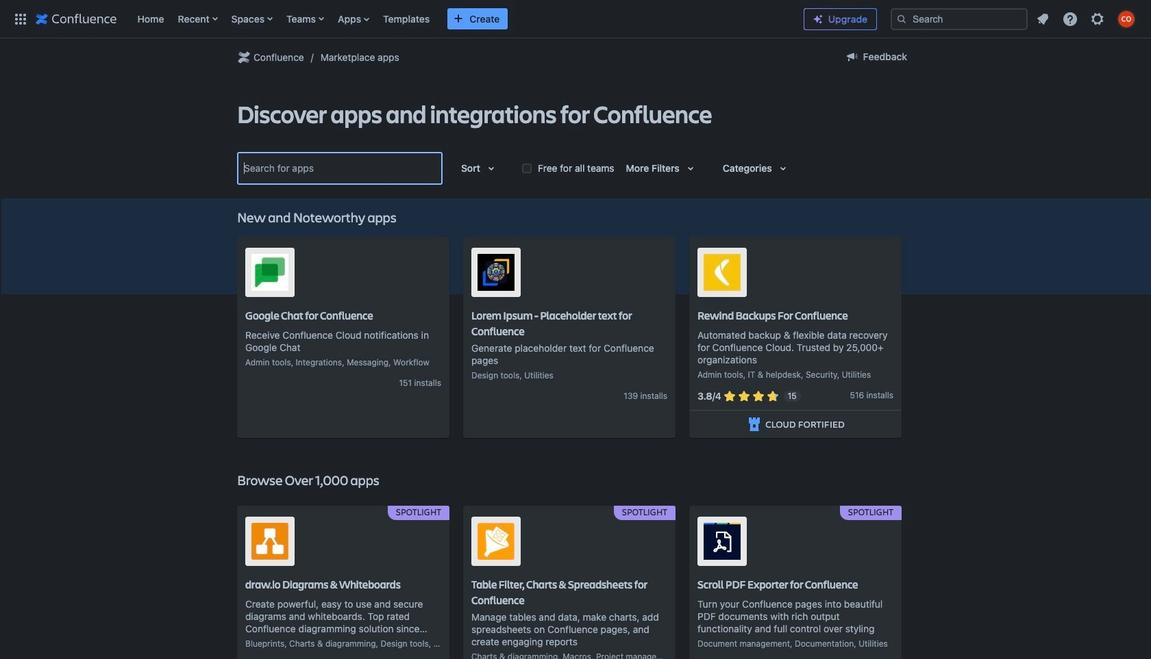 Task type: locate. For each thing, give the bounding box(es) containing it.
1 horizontal spatial list
[[1031, 7, 1143, 31]]

cloud fortified app badge image
[[746, 417, 763, 433]]

settings icon image
[[1090, 11, 1106, 27]]

draw.io diagrams & whiteboards image
[[252, 523, 289, 560]]

banner
[[0, 0, 1151, 41]]

confluence image
[[36, 11, 117, 27], [36, 11, 117, 27]]

list
[[131, 0, 793, 38], [1031, 7, 1143, 31]]

notification icon image
[[1035, 11, 1051, 27]]

None search field
[[891, 8, 1028, 30]]

context icon image
[[236, 49, 252, 66], [236, 49, 252, 66]]

search image
[[896, 13, 907, 24]]

0 horizontal spatial list
[[131, 0, 793, 38]]

help icon image
[[1062, 11, 1079, 27]]

appswitcher icon image
[[12, 11, 29, 27]]

global element
[[8, 0, 793, 38]]

premium image
[[813, 14, 824, 25]]

lorem ipsum - placeholder text for confluence image
[[478, 254, 515, 291]]



Task type: describe. For each thing, give the bounding box(es) containing it.
scroll pdf exporter for confluence image
[[704, 523, 741, 560]]

rewind backups for confluence image
[[704, 254, 741, 291]]

list for premium 'image'
[[1031, 7, 1143, 31]]

table filter, charts & spreadsheets for confluence image
[[478, 523, 515, 560]]

list for the appswitcher icon
[[131, 0, 793, 38]]

Search for apps field
[[240, 156, 440, 181]]

Search field
[[891, 8, 1028, 30]]

google chat for confluence image
[[252, 254, 289, 291]]



